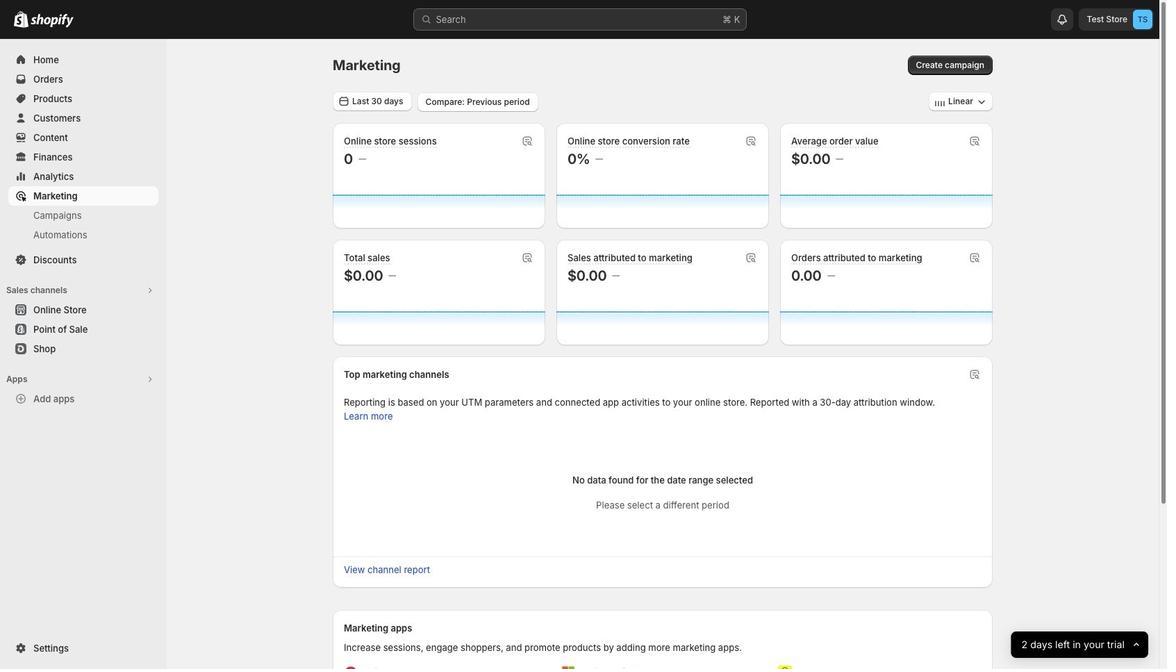 Task type: locate. For each thing, give the bounding box(es) containing it.
1 horizontal spatial shopify image
[[31, 14, 74, 28]]

test store image
[[1134, 10, 1153, 29]]

0 horizontal spatial shopify image
[[14, 11, 28, 28]]

shopify image
[[14, 11, 28, 28], [31, 14, 74, 28]]



Task type: vqa. For each thing, say whether or not it's contained in the screenshot.
Shopify image
yes



